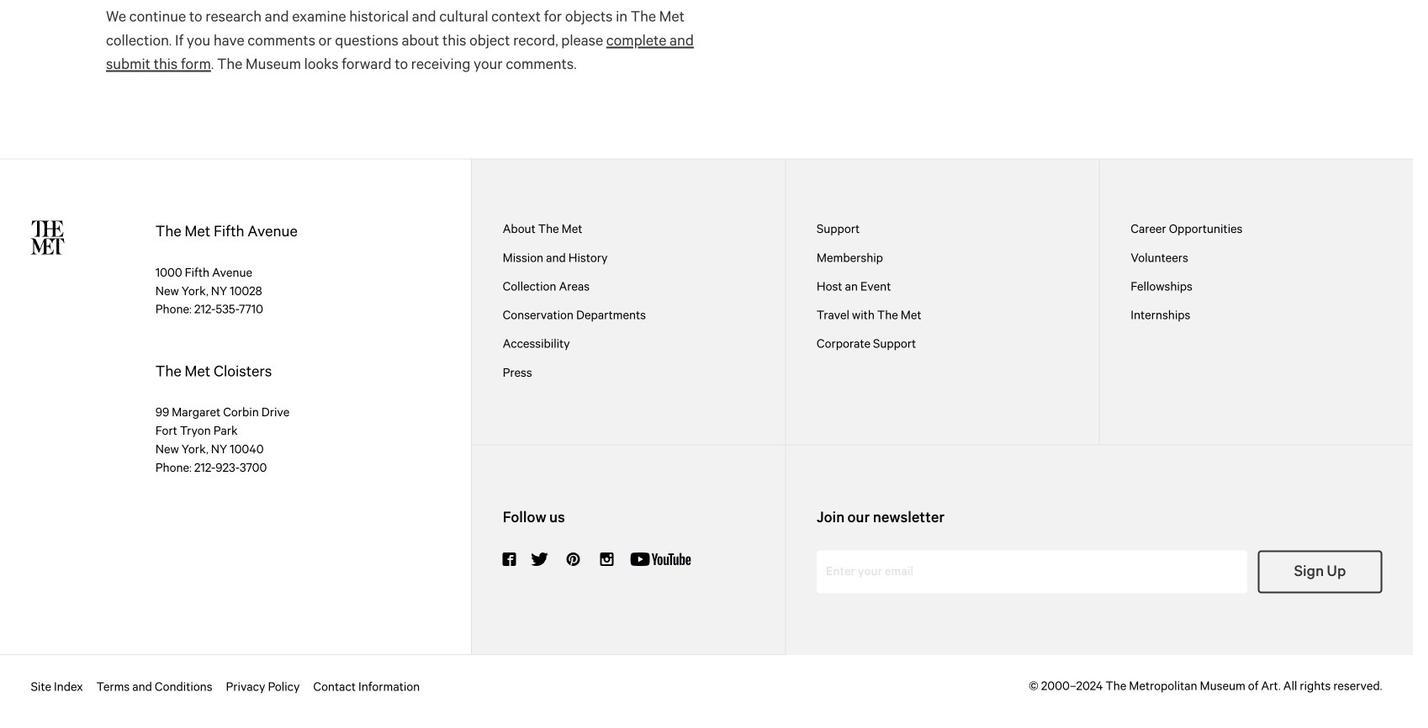 Task type: vqa. For each thing, say whether or not it's contained in the screenshot.
the external: https://www.instagram.com/metmuseum/ image at the bottom of the page
yes



Task type: describe. For each thing, give the bounding box(es) containing it.
homepage image
[[31, 221, 64, 255]]

external: https://pinterest.com/metmuseum/ image
[[563, 553, 583, 566]]

external: https://www.youtube.com/user/metmuseum image
[[630, 553, 691, 566]]



Task type: locate. For each thing, give the bounding box(es) containing it.
external: https://twitter.com/metmuseum image
[[530, 553, 550, 566]]

external: http://www.facebook.com/metmuseum image
[[503, 553, 516, 566]]

external: https://www.instagram.com/metmuseum/ image
[[597, 553, 617, 566]]

Enter your email email field
[[817, 551, 1248, 594]]



